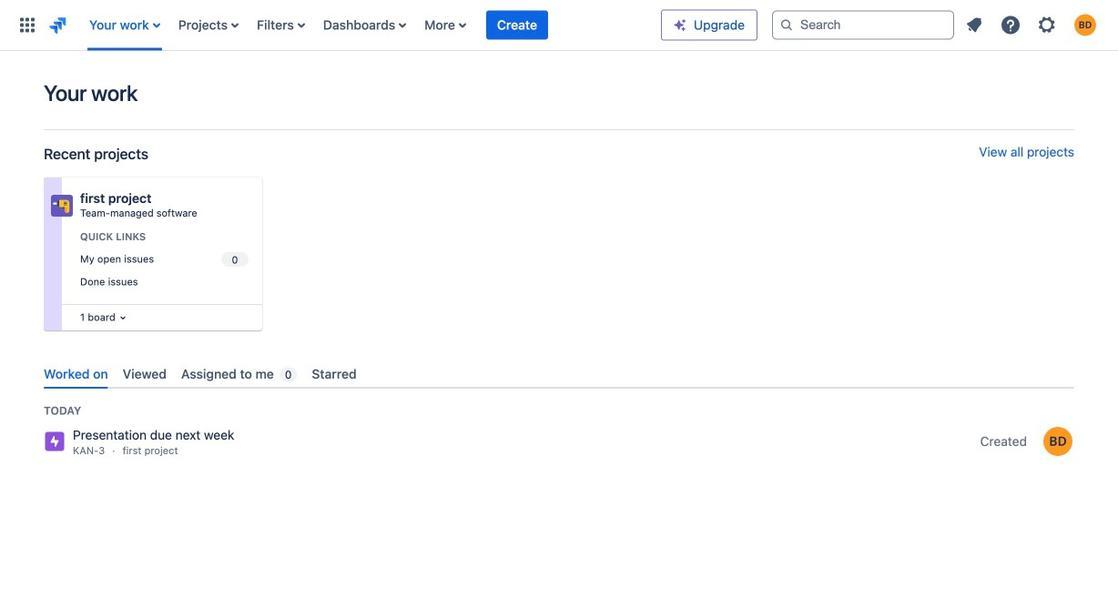 Task type: locate. For each thing, give the bounding box(es) containing it.
list item
[[486, 0, 548, 51]]

tab list
[[36, 360, 1075, 389]]

notifications image
[[964, 14, 986, 36]]

Search field
[[772, 10, 955, 40]]

list
[[80, 0, 661, 51], [958, 9, 1108, 41]]

None search field
[[772, 10, 955, 40]]

settings image
[[1037, 14, 1058, 36]]

0 horizontal spatial list
[[80, 0, 661, 51]]

banner
[[0, 0, 1119, 51]]



Task type: describe. For each thing, give the bounding box(es) containing it.
your profile and settings image
[[1075, 14, 1097, 36]]

1 horizontal spatial list
[[958, 9, 1108, 41]]

appswitcher icon image
[[16, 14, 38, 36]]

board image
[[115, 311, 130, 325]]

search image
[[780, 18, 794, 32]]

jira image
[[47, 14, 69, 36]]

primary element
[[11, 0, 661, 51]]

jira image
[[47, 14, 69, 36]]

help image
[[1000, 14, 1022, 36]]



Task type: vqa. For each thing, say whether or not it's contained in the screenshot.
List Item
yes



